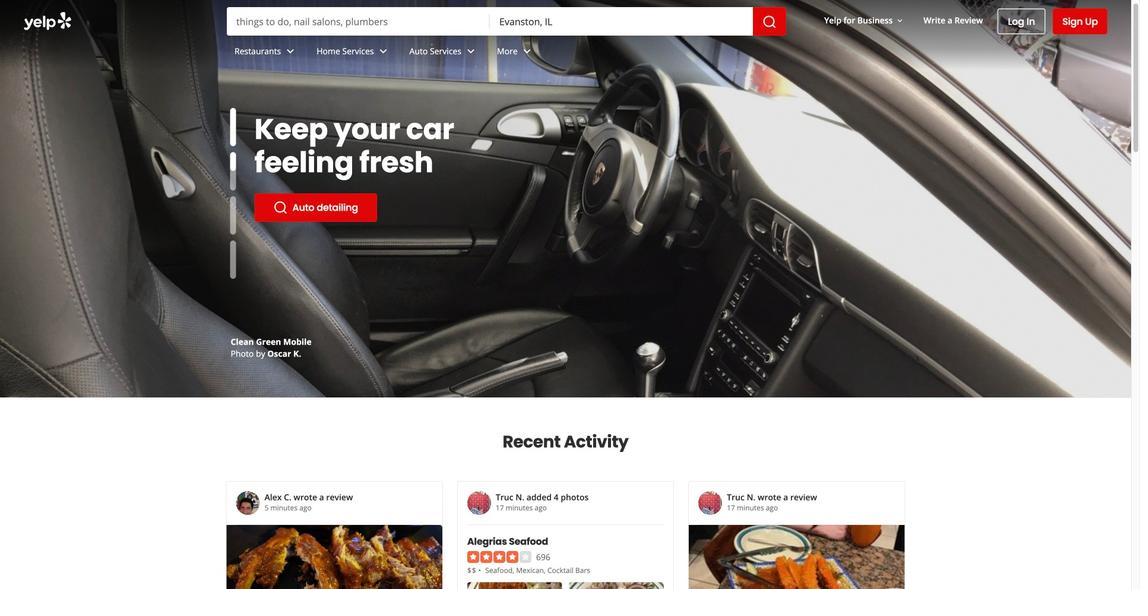 Task type: locate. For each thing, give the bounding box(es) containing it.
1 horizontal spatial 24 chevron down v2 image
[[376, 44, 391, 58]]

0 horizontal spatial photo of truc n. image
[[467, 492, 491, 516]]

1 none field from the left
[[227, 7, 490, 36]]

None search field
[[0, 0, 1132, 70]]

24 chevron down v2 image
[[284, 44, 298, 58], [376, 44, 391, 58], [464, 44, 478, 58]]

3.8 star rating image
[[467, 552, 532, 564]]

select slide image
[[230, 108, 236, 146], [230, 134, 236, 172]]

24 search v2 image
[[274, 201, 288, 215]]

search image
[[763, 15, 777, 29]]

1 horizontal spatial photo of truc n. image
[[699, 492, 723, 516]]

1 photo of truc n. image from the left
[[467, 492, 491, 516]]

None search field
[[227, 7, 787, 36]]

photo of truc n. image
[[467, 492, 491, 516], [699, 492, 723, 516]]

categories element
[[486, 565, 591, 576]]

2 none field from the left
[[490, 7, 753, 36]]

2 horizontal spatial 24 chevron down v2 image
[[464, 44, 478, 58]]

16 chevron down v2 image
[[896, 16, 905, 25]]

2 photo of truc n. image from the left
[[699, 492, 723, 516]]

0 horizontal spatial 24 chevron down v2 image
[[284, 44, 298, 58]]

2 24 chevron down v2 image from the left
[[376, 44, 391, 58]]

business categories element
[[225, 36, 1108, 70]]

1 24 chevron down v2 image from the left
[[284, 44, 298, 58]]

24 chevron down v2 image
[[520, 44, 535, 58]]

None field
[[227, 7, 490, 36], [490, 7, 753, 36]]

none field things to do, nail salons, plumbers
[[227, 7, 490, 36]]

address, neighborhood, city, state or zip search field
[[490, 7, 753, 36]]

photo of alex c. image
[[236, 492, 260, 516]]



Task type: vqa. For each thing, say whether or not it's contained in the screenshot.
the Recommended popup button
no



Task type: describe. For each thing, give the bounding box(es) containing it.
2 select slide image from the top
[[230, 134, 236, 172]]

3 24 chevron down v2 image from the left
[[464, 44, 478, 58]]

things to do, nail salons, plumbers search field
[[227, 7, 490, 36]]

none field the address, neighborhood, city, state or zip
[[490, 7, 753, 36]]

1 select slide image from the top
[[230, 108, 236, 146]]

explore recent activity section section
[[226, 399, 906, 590]]



